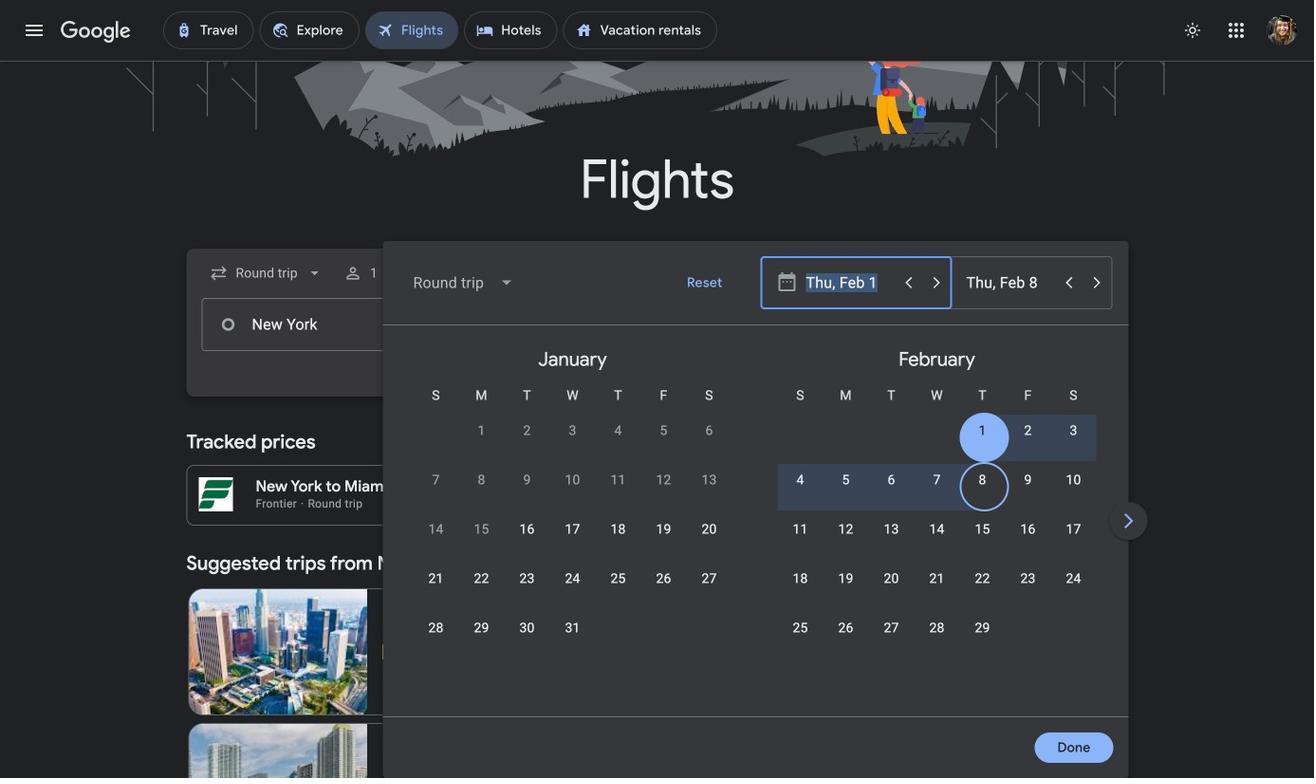 Task type: vqa. For each thing, say whether or not it's contained in the screenshot.
Thu, Feb 22 Element
yes



Task type: describe. For each thing, give the bounding box(es) containing it.
More info text field
[[615, 477, 634, 501]]

sat, feb 3 element
[[1070, 421, 1078, 440]]

fri, feb 23 element
[[1021, 569, 1036, 588]]

fri, jan 26 element
[[656, 569, 672, 588]]

tue, jan 30 element
[[520, 619, 535, 638]]

row down mon, jan 22 "element"
[[413, 610, 596, 664]]

sat, jan 13 element
[[702, 471, 717, 490]]

thu, jan 25 element
[[611, 569, 626, 588]]

mon, jan 22 element
[[474, 569, 489, 588]]

sat, jan 27 element
[[702, 569, 717, 588]]

next image
[[1106, 498, 1152, 544]]

sat, feb 17 element
[[1066, 520, 1082, 539]]

tue, jan 23 element
[[520, 569, 535, 588]]

thu, feb 29 element
[[975, 619, 990, 638]]

3 row group from the left
[[1120, 333, 1315, 709]]

thu, jan 11 element
[[611, 471, 626, 490]]

thu, jan 4 element
[[615, 421, 622, 440]]

mon, jan 1 element
[[478, 421, 486, 440]]

row up wed, jan 17 element
[[413, 462, 732, 516]]

1 row group from the left
[[391, 333, 755, 709]]

sun, jan 7 element
[[432, 471, 440, 490]]

wed, feb 7 element
[[933, 471, 941, 490]]

mon, feb 26 element
[[838, 619, 854, 638]]

row up wed, jan 31 element
[[413, 561, 732, 615]]

tue, jan 2 element
[[523, 421, 531, 440]]

sat, jan 20 element
[[702, 520, 717, 539]]

tue, feb 6 element
[[888, 471, 896, 490]]

Flight search field
[[171, 241, 1315, 778]]

wed, jan 31 element
[[565, 619, 580, 638]]

grid inside flight search field
[[391, 333, 1315, 728]]

mon, feb 19 element
[[838, 569, 854, 588]]

row up the wed, jan 10 element
[[459, 405, 732, 467]]

sun, feb 11 element
[[793, 520, 808, 539]]

spirit image
[[383, 644, 398, 660]]

row up wed, feb 21 'element'
[[778, 512, 1097, 566]]

sun, feb 18 element
[[793, 569, 808, 588]]

tracked prices region
[[187, 420, 1128, 526]]

wed, feb 28 element
[[930, 619, 945, 638]]

thu, jan 18 element
[[611, 520, 626, 539]]

fri, jan 19 element
[[656, 520, 672, 539]]

thu, feb 15 element
[[975, 520, 990, 539]]



Task type: locate. For each thing, give the bounding box(es) containing it.
fri, jan 12 element
[[656, 471, 672, 490]]

thu, feb 8, return date. element
[[979, 471, 987, 490]]

row up fri, feb 9 element
[[960, 405, 1097, 467]]

tue, feb 13 element
[[884, 520, 899, 539]]

tue, feb 27 element
[[884, 619, 899, 638]]

wed, jan 3 element
[[569, 421, 577, 440]]

mon, feb 12 element
[[838, 520, 854, 539]]

row
[[459, 405, 732, 467], [960, 405, 1097, 467], [413, 462, 732, 516], [778, 462, 1097, 516], [413, 512, 732, 566], [778, 512, 1097, 566], [413, 561, 732, 615], [778, 561, 1097, 615], [413, 610, 596, 664], [778, 610, 1006, 664]]

main menu image
[[23, 19, 46, 42]]

wed, jan 10 element
[[565, 471, 580, 490]]

sun, jan 14 element
[[428, 520, 444, 539]]

fri, jan 5 element
[[660, 421, 668, 440]]

wed, feb 14 element
[[930, 520, 945, 539]]

mon, jan 8 element
[[478, 471, 486, 490]]

wed, jan 17 element
[[565, 520, 580, 539]]

tue, jan 9 element
[[523, 471, 531, 490]]

fri, feb 2 element
[[1025, 421, 1032, 440]]

mon, feb 5 element
[[842, 471, 850, 490]]

Return text field
[[967, 257, 1054, 308], [966, 299, 1053, 350]]

sat, feb 10 element
[[1066, 471, 1082, 490]]

row down tue, feb 20 element on the right
[[778, 610, 1006, 664]]

thu, feb 1, departure date. element
[[979, 421, 987, 440]]

Departure text field
[[806, 257, 894, 308], [805, 299, 893, 350]]

row up wed, feb 14 element
[[778, 462, 1097, 516]]

none text field inside flight search field
[[202, 298, 469, 351]]

tue, feb 20 element
[[884, 569, 899, 588]]

None text field
[[202, 298, 469, 351]]

suggested trips from new york region
[[187, 541, 1128, 778]]

sun, feb 25 element
[[793, 619, 808, 638]]

mon, jan 29 element
[[474, 619, 489, 638]]

grid
[[391, 333, 1315, 728]]

sat, feb 24 element
[[1066, 569, 1082, 588]]

sun, feb 4 element
[[797, 471, 804, 490]]

row up wed, feb 28 element
[[778, 561, 1097, 615]]

fri, feb 16 element
[[1021, 520, 1036, 539]]

mon, jan 15 element
[[474, 520, 489, 539]]

thu, feb 22 element
[[975, 569, 990, 588]]

None field
[[202, 256, 332, 290], [398, 260, 530, 306], [202, 256, 332, 290], [398, 260, 530, 306]]

tue, jan 16 element
[[520, 520, 535, 539]]

2 row group from the left
[[755, 333, 1120, 709]]

change appearance image
[[1170, 8, 1216, 53]]

sat, jan 6 element
[[706, 421, 713, 440]]

row up wed, jan 24 element
[[413, 512, 732, 566]]

row group
[[391, 333, 755, 709], [755, 333, 1120, 709], [1120, 333, 1315, 709]]

wed, feb 21 element
[[930, 569, 945, 588]]

wed, jan 24 element
[[565, 569, 580, 588]]

more info image
[[615, 477, 634, 496]]

fri, feb 9 element
[[1025, 471, 1032, 490]]



